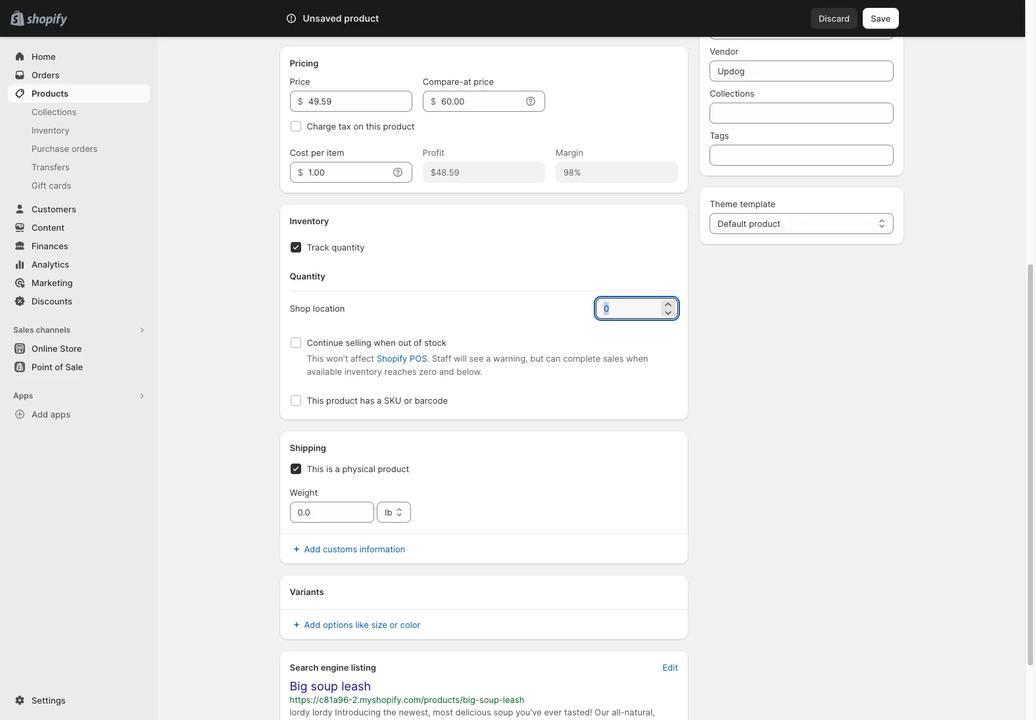 Task type: locate. For each thing, give the bounding box(es) containing it.
affect
[[351, 353, 374, 364]]

see
[[469, 353, 484, 364]]

big soup leash https://c81a96-2.myshopify.com/products/big-soup-leash lordy lordy    introducing the newest, most delicious soup you've ever tasted! our all-natural, handmade soup is made with the freshest ingredients and is sure to tantalize your taste buds
[[290, 679, 668, 720]]

0 vertical spatial soup
[[311, 679, 338, 693]]

add left the options
[[304, 620, 321, 630]]

lordy up handmade
[[290, 707, 310, 718]]

1 vertical spatial search
[[290, 662, 319, 673]]

this up available
[[307, 353, 324, 364]]

search up big
[[290, 662, 319, 673]]

1 vertical spatial and
[[509, 719, 524, 720]]

add left "apps"
[[32, 409, 48, 420]]

this down available
[[307, 395, 324, 406]]

1 horizontal spatial lordy
[[312, 707, 333, 718]]

and inside 'big soup leash https://c81a96-2.myshopify.com/products/big-soup-leash lordy lordy    introducing the newest, most delicious soup you've ever tasted! our all-natural, handmade soup is made with the freshest ingredients and is sure to tantalize your taste buds'
[[509, 719, 524, 720]]

$ down cost
[[298, 167, 303, 178]]

add for add apps
[[32, 409, 48, 420]]

1 horizontal spatial inventory
[[290, 216, 329, 226]]

1 vertical spatial add
[[304, 544, 321, 554]]

2 this from the top
[[307, 395, 324, 406]]

lordy
[[290, 707, 310, 718], [312, 707, 333, 718]]

product right unsaved
[[344, 12, 379, 24]]

2 horizontal spatial a
[[486, 353, 491, 364]]

physical
[[342, 464, 375, 474]]

2.myshopify.com/products/big-
[[352, 695, 479, 705]]

0 horizontal spatial search
[[290, 662, 319, 673]]

0 vertical spatial this
[[307, 353, 324, 364]]

0 vertical spatial or
[[404, 395, 412, 406]]

soup down soup-
[[494, 707, 513, 718]]

0 vertical spatial when
[[374, 337, 396, 348]]

soup-
[[479, 695, 503, 705]]

taste
[[623, 719, 644, 720]]

soup down introducing
[[335, 719, 355, 720]]

will
[[454, 353, 467, 364]]

when up "shopify"
[[374, 337, 396, 348]]

0 vertical spatial collections
[[710, 88, 755, 99]]

Compare-at price text field
[[441, 91, 522, 112]]

the down newest,
[[410, 719, 424, 720]]

add customs information button
[[282, 540, 686, 558]]

1 horizontal spatial the
[[410, 719, 424, 720]]

0 horizontal spatial when
[[374, 337, 396, 348]]

2 vertical spatial this
[[307, 464, 324, 474]]

1 horizontal spatial search
[[344, 13, 372, 24]]

2 vertical spatial soup
[[335, 719, 355, 720]]

delicious
[[455, 707, 491, 718]]

$ down price
[[298, 96, 303, 107]]

is
[[326, 464, 333, 474], [357, 719, 363, 720], [527, 719, 533, 720]]

purchase orders link
[[8, 139, 150, 158]]

. staff will see a warning, but can complete sales when available inventory reaches zero and below.
[[307, 353, 648, 377]]

a right see
[[486, 353, 491, 364]]

product down template
[[749, 218, 781, 229]]

shopify image
[[26, 14, 67, 27]]

2 horizontal spatial is
[[527, 719, 533, 720]]

made
[[366, 719, 388, 720]]

inventory up purchase
[[32, 125, 69, 135]]

product
[[344, 12, 379, 24], [383, 121, 415, 132], [749, 218, 781, 229], [326, 395, 358, 406], [378, 464, 409, 474]]

apps button
[[8, 387, 150, 405]]

$ for compare-at price
[[431, 96, 436, 107]]

0 horizontal spatial a
[[335, 464, 340, 474]]

0 vertical spatial add
[[32, 409, 48, 420]]

selling
[[346, 337, 371, 348]]

0 horizontal spatial or
[[390, 620, 398, 630]]

tags
[[710, 130, 729, 141]]

you've
[[516, 707, 542, 718]]

discard
[[819, 13, 850, 24]]

0 horizontal spatial collections
[[32, 107, 76, 117]]

0 vertical spatial and
[[439, 366, 454, 377]]

add for add customs information
[[304, 544, 321, 554]]

is down introducing
[[357, 719, 363, 720]]

ingredients
[[462, 719, 507, 720]]

save button
[[863, 8, 899, 29]]

the up with
[[383, 707, 396, 718]]

on
[[353, 121, 364, 132]]

soup up https://c81a96-
[[311, 679, 338, 693]]

0 horizontal spatial and
[[439, 366, 454, 377]]

1 vertical spatial the
[[410, 719, 424, 720]]

this for this won't affect shopify pos
[[307, 353, 324, 364]]

0 horizontal spatial is
[[326, 464, 333, 474]]

price
[[290, 76, 310, 87]]

Tags text field
[[710, 145, 893, 166]]

1 vertical spatial a
[[377, 395, 382, 406]]

1 horizontal spatial and
[[509, 719, 524, 720]]

barcode
[[415, 395, 448, 406]]

transfers
[[32, 162, 70, 172]]

1 vertical spatial collections
[[32, 107, 76, 117]]

this for this is a physical product
[[307, 464, 324, 474]]

lordy down https://c81a96-
[[312, 707, 333, 718]]

shop location
[[290, 303, 345, 314]]

0 vertical spatial a
[[486, 353, 491, 364]]

$ for price
[[298, 96, 303, 107]]

compare-
[[423, 76, 463, 87]]

a right has
[[377, 395, 382, 406]]

leash up you've
[[503, 695, 524, 705]]

$ for cost per item
[[298, 167, 303, 178]]

product left has
[[326, 395, 358, 406]]

products
[[32, 88, 68, 99]]

1 horizontal spatial when
[[626, 353, 648, 364]]

charge
[[307, 121, 336, 132]]

when right sales on the right
[[626, 353, 648, 364]]

0 horizontal spatial leash
[[341, 679, 371, 693]]

or right the sku
[[404, 395, 412, 406]]

of left sale
[[55, 362, 63, 372]]

None number field
[[596, 298, 658, 319]]

add customs information
[[304, 544, 405, 554]]

available
[[307, 366, 342, 377]]

is down you've
[[527, 719, 533, 720]]

online store link
[[8, 339, 150, 358]]

of
[[414, 337, 422, 348], [55, 362, 63, 372]]

0 horizontal spatial inventory
[[32, 125, 69, 135]]

0 vertical spatial inventory
[[32, 125, 69, 135]]

1 vertical spatial this
[[307, 395, 324, 406]]

inventory up track
[[290, 216, 329, 226]]

1 this from the top
[[307, 353, 324, 364]]

gift cards link
[[8, 176, 150, 195]]

orders link
[[8, 66, 150, 84]]

discard button
[[811, 8, 858, 29]]

0 vertical spatial the
[[383, 707, 396, 718]]

a
[[486, 353, 491, 364], [377, 395, 382, 406], [335, 464, 340, 474]]

2 vertical spatial a
[[335, 464, 340, 474]]

content link
[[8, 218, 150, 237]]

1 vertical spatial or
[[390, 620, 398, 630]]

and
[[439, 366, 454, 377], [509, 719, 524, 720]]

zero
[[419, 366, 437, 377]]

search inside 'button'
[[344, 13, 372, 24]]

$
[[298, 96, 303, 107], [431, 96, 436, 107], [298, 167, 303, 178]]

size
[[371, 620, 387, 630]]

1 horizontal spatial leash
[[503, 695, 524, 705]]

introducing
[[335, 707, 381, 718]]

Margin text field
[[556, 162, 678, 183]]

0 vertical spatial of
[[414, 337, 422, 348]]

point of sale
[[32, 362, 83, 372]]

orders
[[71, 143, 98, 154]]

or right size
[[390, 620, 398, 630]]

collections down the vendor
[[710, 88, 755, 99]]

staff
[[432, 353, 451, 364]]

channels
[[36, 325, 70, 335]]

discounts link
[[8, 292, 150, 310]]

is left physical
[[326, 464, 333, 474]]

of right out
[[414, 337, 422, 348]]

2 vertical spatial add
[[304, 620, 321, 630]]

add left customs
[[304, 544, 321, 554]]

1 vertical spatial inventory
[[290, 216, 329, 226]]

1 horizontal spatial of
[[414, 337, 422, 348]]

home
[[32, 51, 56, 62]]

or
[[404, 395, 412, 406], [390, 620, 398, 630]]

this down shipping
[[307, 464, 324, 474]]

collections
[[710, 88, 755, 99], [32, 107, 76, 117]]

add inside button
[[32, 409, 48, 420]]

of inside point of sale link
[[55, 362, 63, 372]]

add options like size or color button
[[282, 616, 428, 634]]

and down you've
[[509, 719, 524, 720]]

theme template
[[710, 199, 776, 209]]

.
[[427, 353, 429, 364]]

cards
[[49, 180, 71, 191]]

collections down "products" at the left of page
[[32, 107, 76, 117]]

add apps button
[[8, 405, 150, 424]]

0 horizontal spatial lordy
[[290, 707, 310, 718]]

Collections text field
[[710, 103, 893, 124]]

0 horizontal spatial of
[[55, 362, 63, 372]]

variants
[[290, 587, 324, 597]]

search right unsaved
[[344, 13, 372, 24]]

leash down listing
[[341, 679, 371, 693]]

0 vertical spatial search
[[344, 13, 372, 24]]

1 vertical spatial when
[[626, 353, 648, 364]]

search
[[344, 13, 372, 24], [290, 662, 319, 673]]

online store button
[[0, 339, 158, 358]]

warning,
[[493, 353, 528, 364]]

price
[[474, 76, 494, 87]]

this
[[307, 353, 324, 364], [307, 395, 324, 406], [307, 464, 324, 474]]

store
[[60, 343, 82, 354]]

a left physical
[[335, 464, 340, 474]]

pos
[[410, 353, 427, 364]]

online
[[32, 343, 58, 354]]

and down staff
[[439, 366, 454, 377]]

sale
[[65, 362, 83, 372]]

$ down compare-
[[431, 96, 436, 107]]

collections link
[[8, 103, 150, 121]]

1 vertical spatial of
[[55, 362, 63, 372]]

content
[[32, 222, 65, 233]]

3 this from the top
[[307, 464, 324, 474]]

finances link
[[8, 237, 150, 255]]

1 horizontal spatial collections
[[710, 88, 755, 99]]

has
[[360, 395, 375, 406]]



Task type: describe. For each thing, give the bounding box(es) containing it.
listing
[[351, 662, 376, 673]]

default product
[[718, 218, 781, 229]]

orders
[[32, 70, 59, 80]]

shopify
[[377, 353, 407, 364]]

sales
[[603, 353, 624, 364]]

freshest
[[426, 719, 459, 720]]

search button
[[322, 8, 703, 29]]

when inside . staff will see a warning, but can complete sales when available inventory reaches zero and below.
[[626, 353, 648, 364]]

apps
[[13, 391, 33, 401]]

color
[[400, 620, 421, 630]]

Profit text field
[[423, 162, 545, 183]]

options
[[323, 620, 353, 630]]

0 horizontal spatial the
[[383, 707, 396, 718]]

like
[[355, 620, 369, 630]]

this product has a sku or barcode
[[307, 395, 448, 406]]

analytics link
[[8, 255, 150, 274]]

settings
[[32, 695, 66, 706]]

point of sale button
[[0, 358, 158, 376]]

information
[[360, 544, 405, 554]]

cost per item
[[290, 147, 344, 158]]

product right this on the left of page
[[383, 121, 415, 132]]

to
[[555, 719, 564, 720]]

big
[[290, 679, 307, 693]]

finances
[[32, 241, 68, 251]]

Price text field
[[308, 91, 412, 112]]

and inside . staff will see a warning, but can complete sales when available inventory reaches zero and below.
[[439, 366, 454, 377]]

product right physical
[[378, 464, 409, 474]]

add apps
[[32, 409, 70, 420]]

customs
[[323, 544, 357, 554]]

tantalize
[[566, 719, 600, 720]]

products link
[[8, 84, 150, 103]]

quantity
[[332, 242, 365, 253]]

edit button
[[655, 658, 686, 677]]

out
[[398, 337, 411, 348]]

online store
[[32, 343, 82, 354]]

continue selling when out of stock
[[307, 337, 446, 348]]

per
[[311, 147, 324, 158]]

product for default product
[[749, 218, 781, 229]]

apps
[[50, 409, 70, 420]]

customers link
[[8, 200, 150, 218]]

Vendor text field
[[710, 61, 893, 82]]

inventory inside "link"
[[32, 125, 69, 135]]

add options like size or color
[[304, 620, 421, 630]]

location
[[313, 303, 345, 314]]

weight
[[290, 487, 318, 498]]

add for add options like size or color
[[304, 620, 321, 630]]

pricing
[[290, 58, 319, 68]]

sales channels button
[[8, 321, 150, 339]]

shopify pos link
[[377, 353, 427, 364]]

engine
[[321, 662, 349, 673]]

this
[[366, 121, 381, 132]]

this for this product has a sku or barcode
[[307, 395, 324, 406]]

most
[[433, 707, 453, 718]]

product for unsaved product
[[344, 12, 379, 24]]

but
[[530, 353, 544, 364]]

purchase
[[32, 143, 69, 154]]

transfers link
[[8, 158, 150, 176]]

or inside button
[[390, 620, 398, 630]]

all-
[[612, 707, 625, 718]]

marketing
[[32, 278, 73, 288]]

this won't affect shopify pos
[[307, 353, 427, 364]]

1 vertical spatial soup
[[494, 707, 513, 718]]

tax
[[339, 121, 351, 132]]

search engine listing
[[290, 662, 376, 673]]

1 lordy from the left
[[290, 707, 310, 718]]

won't
[[326, 353, 348, 364]]

track
[[307, 242, 329, 253]]

Weight text field
[[290, 502, 374, 523]]

margin
[[556, 147, 583, 158]]

tasted!
[[564, 707, 592, 718]]

unsaved product
[[303, 12, 379, 24]]

marketing link
[[8, 274, 150, 292]]

0 vertical spatial leash
[[341, 679, 371, 693]]

compare-at price
[[423, 76, 494, 87]]

inventory link
[[8, 121, 150, 139]]

shipping
[[290, 443, 326, 453]]

search for search engine listing
[[290, 662, 319, 673]]

1 horizontal spatial a
[[377, 395, 382, 406]]

1 horizontal spatial is
[[357, 719, 363, 720]]

edit
[[663, 662, 678, 673]]

sure
[[536, 719, 553, 720]]

Cost per item text field
[[308, 162, 389, 183]]

gift cards
[[32, 180, 71, 191]]

product for this product has a sku or barcode
[[326, 395, 358, 406]]

a inside . staff will see a warning, but can complete sales when available inventory reaches zero and below.
[[486, 353, 491, 364]]

sales channels
[[13, 325, 70, 335]]

search for search
[[344, 13, 372, 24]]

Product type text field
[[710, 18, 893, 39]]

charge tax on this product
[[307, 121, 415, 132]]

can
[[546, 353, 561, 364]]

purchase orders
[[32, 143, 98, 154]]

this is a physical product
[[307, 464, 409, 474]]

sales
[[13, 325, 34, 335]]

continue
[[307, 337, 343, 348]]

1 vertical spatial leash
[[503, 695, 524, 705]]

home link
[[8, 47, 150, 66]]

inventory
[[344, 366, 382, 377]]

cost
[[290, 147, 309, 158]]

1 horizontal spatial or
[[404, 395, 412, 406]]

vendor
[[710, 46, 739, 57]]

2 lordy from the left
[[312, 707, 333, 718]]



Task type: vqa. For each thing, say whether or not it's contained in the screenshot.
"dialog"
no



